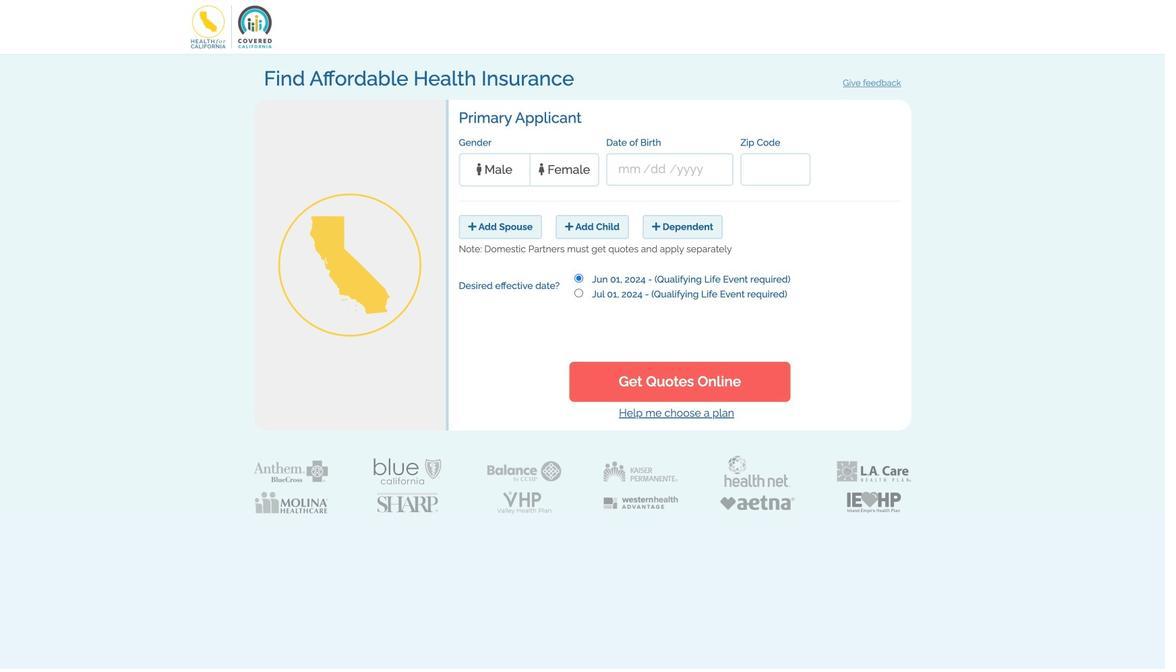 Task type: vqa. For each thing, say whether or not it's contained in the screenshot.
Covered California Health Net Plans image
yes



Task type: describe. For each thing, give the bounding box(es) containing it.
molina health insurance image
[[254, 492, 328, 514]]

aetna health of california inc. image
[[720, 496, 795, 510]]

1 plus image from the left
[[565, 222, 573, 232]]

chinese community health plan image
[[487, 461, 561, 482]]

male image
[[477, 164, 481, 176]]



Task type: locate. For each thing, give the bounding box(es) containing it.
None radio
[[575, 274, 583, 283], [575, 289, 583, 298], [575, 274, 583, 283], [575, 289, 583, 298]]

None text field
[[740, 153, 811, 186]]

1 horizontal spatial plus image
[[652, 222, 660, 232]]

covered california blue shield image
[[374, 459, 441, 485]]

female image
[[539, 164, 545, 176]]

plus image
[[565, 222, 573, 232], [652, 222, 660, 232]]

dd text field
[[651, 155, 670, 184]]

valley health insurance image
[[497, 492, 551, 514]]

sharp health insurance image
[[377, 493, 438, 513]]

mm text field
[[618, 155, 643, 184]]

yyyy text field
[[677, 155, 711, 184]]

covered california kaiser plans image
[[604, 462, 678, 482]]

2 plus image from the left
[[652, 222, 660, 232]]

covered california health net plans image
[[724, 456, 791, 488]]

anthem blue cross covered ca image
[[254, 461, 328, 483]]

plus image
[[468, 222, 477, 232]]

health insurance quotes for california image
[[254, 169, 446, 362]]

form
[[254, 67, 911, 539]]

0 horizontal spatial plus image
[[565, 222, 573, 232]]



